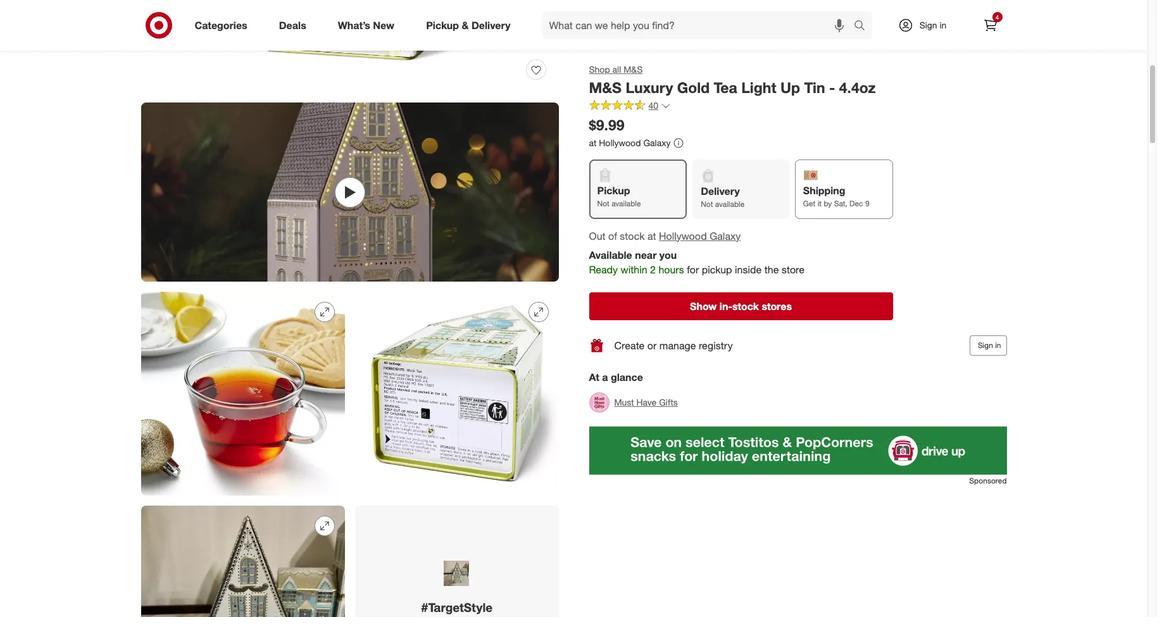 Task type: vqa. For each thing, say whether or not it's contained in the screenshot.
the Find
no



Task type: locate. For each thing, give the bounding box(es) containing it.
stock left stores
[[733, 300, 759, 313]]

1 horizontal spatial sign in
[[978, 341, 1001, 350]]

delivery
[[472, 19, 511, 31], [701, 185, 740, 198]]

delivery up the hollywood galaxy 'button' on the top right
[[701, 185, 740, 198]]

pickup not available
[[597, 185, 641, 209]]

m&s right all
[[624, 64, 643, 75]]

0 horizontal spatial in
[[940, 20, 947, 30]]

1 vertical spatial sign
[[978, 341, 993, 350]]

0 vertical spatial pickup
[[426, 19, 459, 31]]

sponsored
[[970, 476, 1007, 486]]

available up the hollywood galaxy 'button' on the top right
[[715, 200, 745, 209]]

stores
[[762, 300, 792, 313]]

show in-stock stores
[[690, 300, 792, 313]]

4 link
[[977, 11, 1005, 39]]

0 horizontal spatial not
[[597, 199, 610, 209]]

available up of
[[612, 199, 641, 209]]

pickup
[[426, 19, 459, 31], [597, 185, 630, 197]]

1 horizontal spatial stock
[[733, 300, 759, 313]]

m&s
[[624, 64, 643, 75], [589, 79, 622, 96]]

1 horizontal spatial in
[[995, 341, 1001, 350]]

galaxy
[[644, 137, 671, 148], [710, 230, 741, 242]]

4.4oz
[[839, 79, 876, 96]]

at up near in the top right of the page
[[648, 230, 656, 242]]

0 horizontal spatial sign
[[920, 20, 937, 30]]

1 vertical spatial in
[[995, 341, 1001, 350]]

new
[[373, 19, 395, 31]]

in inside button
[[995, 341, 1001, 350]]

9
[[865, 199, 870, 209]]

light
[[742, 79, 777, 96]]

create or manage registry
[[614, 339, 733, 352]]

0 vertical spatial galaxy
[[644, 137, 671, 148]]

m&#38;s luxury gold tea light up tin - 4.4oz, 4 of 7 image
[[355, 292, 559, 496]]

1 horizontal spatial pickup
[[597, 185, 630, 197]]

sign in button
[[970, 336, 1007, 356]]

1 horizontal spatial available
[[715, 200, 745, 209]]

galaxy up pickup
[[710, 230, 741, 242]]

what's new
[[338, 19, 395, 31]]

pickup for &
[[426, 19, 459, 31]]

0 vertical spatial delivery
[[472, 19, 511, 31]]

available inside pickup not available
[[612, 199, 641, 209]]

by
[[824, 199, 832, 209]]

0 vertical spatial m&s
[[624, 64, 643, 75]]

the
[[765, 264, 779, 276]]

0 horizontal spatial stock
[[620, 230, 645, 242]]

1 vertical spatial stock
[[733, 300, 759, 313]]

stock right of
[[620, 230, 645, 242]]

0 vertical spatial stock
[[620, 230, 645, 242]]

luxury
[[626, 79, 673, 96]]

sat,
[[834, 199, 848, 209]]

at down $9.99
[[589, 137, 597, 148]]

0 horizontal spatial pickup
[[426, 19, 459, 31]]

categories
[[195, 19, 247, 31]]

not inside delivery not available
[[701, 200, 713, 209]]

1 vertical spatial at
[[648, 230, 656, 242]]

1 horizontal spatial delivery
[[701, 185, 740, 198]]

1 horizontal spatial hollywood
[[659, 230, 707, 242]]

0 horizontal spatial m&s
[[589, 79, 622, 96]]

tea
[[714, 79, 737, 96]]

pickup up of
[[597, 185, 630, 197]]

1 horizontal spatial not
[[701, 200, 713, 209]]

1 vertical spatial delivery
[[701, 185, 740, 198]]

hollywood down $9.99
[[599, 137, 641, 148]]

not up out at the right
[[597, 199, 610, 209]]

stock
[[620, 230, 645, 242], [733, 300, 759, 313]]

1 vertical spatial pickup
[[597, 185, 630, 197]]

sign in
[[920, 20, 947, 30], [978, 341, 1001, 350]]

for
[[687, 264, 699, 276]]

pickup inside pickup not available
[[597, 185, 630, 197]]

pickup left &
[[426, 19, 459, 31]]

stock for of
[[620, 230, 645, 242]]

0 horizontal spatial sign in
[[920, 20, 947, 30]]

ready
[[589, 264, 618, 276]]

what's
[[338, 19, 370, 31]]

sign
[[920, 20, 937, 30], [978, 341, 993, 350]]

hollywood up you
[[659, 230, 707, 242]]

not inside pickup not available
[[597, 199, 610, 209]]

$9.99
[[589, 116, 625, 133]]

0 horizontal spatial available
[[612, 199, 641, 209]]

delivery right &
[[472, 19, 511, 31]]

0 vertical spatial sign in
[[920, 20, 947, 30]]

m&#38;s luxury gold tea light up tin - 4.4oz, 1 of 7 image
[[141, 0, 559, 92]]

#targetstyle preview 1 image
[[444, 561, 469, 586]]

0 vertical spatial hollywood
[[599, 137, 641, 148]]

at hollywood galaxy
[[589, 137, 671, 148]]

m&s down shop
[[589, 79, 622, 96]]

registry
[[699, 339, 733, 352]]

delivery inside delivery not available
[[701, 185, 740, 198]]

1 horizontal spatial at
[[648, 230, 656, 242]]

0 vertical spatial at
[[589, 137, 597, 148]]

a
[[602, 371, 608, 384]]

at
[[589, 137, 597, 148], [648, 230, 656, 242]]

not up the hollywood galaxy 'button' on the top right
[[701, 200, 713, 209]]

pickup & delivery link
[[415, 11, 527, 39]]

galaxy down the 40
[[644, 137, 671, 148]]

hours
[[659, 264, 684, 276]]

1 horizontal spatial m&s
[[624, 64, 643, 75]]

1 vertical spatial hollywood
[[659, 230, 707, 242]]

0 horizontal spatial delivery
[[472, 19, 511, 31]]

0 horizontal spatial hollywood
[[599, 137, 641, 148]]

pickup inside "pickup & delivery" link
[[426, 19, 459, 31]]

not for delivery
[[701, 200, 713, 209]]

within
[[621, 264, 647, 276]]

deals
[[279, 19, 306, 31]]

1 vertical spatial galaxy
[[710, 230, 741, 242]]

1 vertical spatial m&s
[[589, 79, 622, 96]]

not
[[597, 199, 610, 209], [701, 200, 713, 209]]

get
[[803, 199, 816, 209]]

glance
[[611, 371, 643, 384]]

at
[[589, 371, 599, 384]]

stock inside button
[[733, 300, 759, 313]]

available
[[612, 199, 641, 209], [715, 200, 745, 209]]

1 horizontal spatial sign
[[978, 341, 993, 350]]

in
[[940, 20, 947, 30], [995, 341, 1001, 350]]

available inside delivery not available
[[715, 200, 745, 209]]

or
[[648, 339, 657, 352]]

hollywood
[[599, 137, 641, 148], [659, 230, 707, 242]]

1 vertical spatial sign in
[[978, 341, 1001, 350]]



Task type: describe. For each thing, give the bounding box(es) containing it.
out
[[589, 230, 606, 242]]

dec
[[850, 199, 863, 209]]

manage
[[660, 339, 696, 352]]

shipping get it by sat, dec 9
[[803, 185, 870, 209]]

stock for in-
[[733, 300, 759, 313]]

sign in inside sign in button
[[978, 341, 1001, 350]]

sign in link
[[887, 11, 967, 39]]

shop all m&s m&s luxury gold tea light up tin - 4.4oz
[[589, 64, 876, 96]]

out of stock at hollywood galaxy
[[589, 230, 741, 242]]

40
[[649, 100, 659, 111]]

tin
[[804, 79, 825, 96]]

deals link
[[268, 11, 322, 39]]

0 horizontal spatial galaxy
[[644, 137, 671, 148]]

advertisement region
[[589, 427, 1007, 475]]

pickup for not
[[597, 185, 630, 197]]

delivery not available
[[701, 185, 745, 209]]

create
[[614, 339, 645, 352]]

pickup & delivery
[[426, 19, 511, 31]]

m&#38;s luxury gold tea light up tin - 4.4oz, 3 of 7 image
[[141, 292, 345, 496]]

search button
[[848, 11, 879, 42]]

store
[[782, 264, 805, 276]]

m&#38;s luxury gold tea light up tin - 4.4oz, 2 of 7, play video image
[[141, 103, 559, 282]]

not for pickup
[[597, 199, 610, 209]]

0 vertical spatial in
[[940, 20, 947, 30]]

show in-stock stores button
[[589, 293, 893, 320]]

of
[[609, 230, 617, 242]]

up
[[781, 79, 800, 96]]

pickup
[[702, 264, 732, 276]]

-
[[829, 79, 835, 96]]

shop
[[589, 64, 610, 75]]

available for pickup
[[612, 199, 641, 209]]

hollywood galaxy button
[[659, 229, 741, 243]]

what's new link
[[327, 11, 410, 39]]

categories link
[[184, 11, 263, 39]]

shipping
[[803, 185, 846, 197]]

0 vertical spatial sign
[[920, 20, 937, 30]]

sign inside button
[[978, 341, 993, 350]]

all
[[613, 64, 621, 75]]

sign in inside "sign in" link
[[920, 20, 947, 30]]

it
[[818, 199, 822, 209]]

you
[[660, 249, 677, 262]]

0 horizontal spatial at
[[589, 137, 597, 148]]

inside
[[735, 264, 762, 276]]

available for delivery
[[715, 200, 745, 209]]

#targetstyle
[[421, 600, 493, 615]]

What can we help you find? suggestions appear below search field
[[542, 11, 857, 39]]

gifts
[[659, 397, 678, 408]]

search
[[848, 20, 879, 33]]

available near you ready within 2 hours for pickup inside the store
[[589, 249, 805, 276]]

available
[[589, 249, 632, 262]]

show
[[690, 300, 717, 313]]

must
[[614, 397, 634, 408]]

gold
[[677, 79, 710, 96]]

in-
[[720, 300, 733, 313]]

&
[[462, 19, 469, 31]]

must have gifts button
[[589, 389, 678, 417]]

40 link
[[589, 99, 671, 114]]

2
[[650, 264, 656, 276]]

near
[[635, 249, 657, 262]]

at a glance
[[589, 371, 643, 384]]

have
[[637, 397, 657, 408]]

photo from sillygal, 5 of 7 image
[[141, 506, 345, 617]]

1 horizontal spatial galaxy
[[710, 230, 741, 242]]

4
[[996, 13, 999, 21]]

must have gifts
[[614, 397, 678, 408]]



